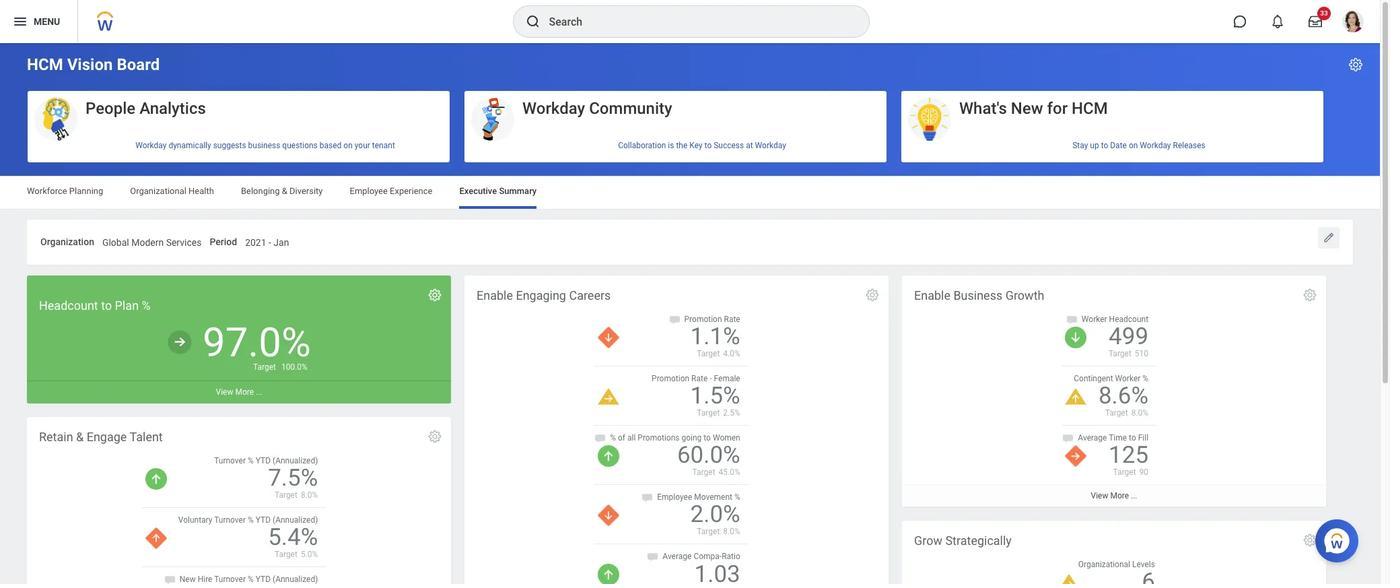 Task type: describe. For each thing, give the bounding box(es) containing it.
1 vertical spatial view more ... link
[[903, 485, 1327, 507]]

% left of
[[610, 433, 616, 443]]

organizational levels
[[1079, 560, 1156, 569]]

average compa-ratio button
[[595, 545, 759, 584]]

levels
[[1133, 560, 1156, 569]]

configure this page image
[[1349, 57, 1365, 73]]

0 horizontal spatial headcount
[[39, 298, 98, 312]]

people analytics button
[[28, 91, 450, 142]]

enable for 1.1%
[[477, 288, 513, 302]]

edit image
[[1323, 231, 1336, 245]]

2021
[[245, 237, 266, 248]]

33
[[1321, 9, 1329, 17]]

2021 - Jan text field
[[245, 229, 289, 252]]

more for the bottom view more ... link
[[1111, 491, 1130, 501]]

33 button
[[1301, 7, 1332, 36]]

business
[[248, 140, 280, 150]]

1 horizontal spatial up good image
[[598, 445, 620, 467]]

voluntary
[[178, 515, 212, 525]]

510
[[1136, 349, 1149, 358]]

promotion rate - female
[[652, 374, 741, 383]]

organizational for organizational health
[[130, 186, 187, 196]]

board
[[117, 55, 160, 74]]

promotion rate
[[685, 314, 741, 324]]

new
[[1012, 99, 1044, 118]]

499 target 510
[[1109, 323, 1149, 358]]

average for average time to fill
[[1079, 433, 1108, 443]]

compa-
[[694, 552, 722, 561]]

is
[[668, 140, 675, 150]]

key
[[690, 140, 703, 150]]

2021 - jan
[[245, 237, 289, 248]]

employee for employee experience
[[350, 186, 388, 196]]

1 turnover from the top
[[214, 456, 246, 465]]

% right movement
[[735, 493, 741, 502]]

ratio
[[722, 552, 741, 561]]

0 vertical spatial view more ... link
[[27, 381, 451, 403]]

Global Modern Services text field
[[102, 229, 202, 252]]

menu banner
[[0, 0, 1381, 43]]

turnover % ytd (annualized)
[[214, 456, 318, 465]]

down bad image
[[598, 505, 620, 526]]

movement
[[695, 493, 733, 502]]

the
[[677, 140, 688, 150]]

executive
[[460, 186, 497, 196]]

7.5%
[[268, 464, 318, 492]]

1.5%
[[691, 382, 741, 410]]

view more ... for the bottom view more ... link
[[1092, 491, 1138, 501]]

2.0%
[[691, 501, 741, 528]]

all
[[628, 433, 636, 443]]

1.1%
[[691, 323, 741, 350]]

people
[[86, 99, 136, 118]]

releases
[[1174, 140, 1206, 150]]

going
[[682, 433, 702, 443]]

100.0%
[[282, 363, 308, 372]]

analytics
[[140, 99, 206, 118]]

average time to fill
[[1079, 433, 1149, 443]]

diversity
[[290, 186, 323, 196]]

workday dynamically suggests business questions based on your tenant link
[[28, 135, 450, 155]]

- inside text field
[[269, 237, 271, 248]]

0 horizontal spatial worker
[[1082, 314, 1108, 324]]

hcm inside what's new for hcm button
[[1072, 99, 1109, 118]]

average for average compa-ratio
[[663, 552, 692, 561]]

2.0% target 8.0%
[[691, 501, 741, 536]]

notifications large image
[[1272, 15, 1285, 28]]

stay up to date on workday releases
[[1073, 140, 1206, 150]]

97.0%
[[203, 318, 311, 366]]

target for 8.6%
[[1106, 408, 1129, 418]]

engaging
[[516, 288, 566, 302]]

belonging & diversity
[[241, 186, 323, 196]]

1 ytd from the top
[[256, 456, 271, 465]]

enable engaging careers
[[477, 288, 611, 302]]

voluntary turnover % ytd (annualized)
[[178, 515, 318, 525]]

dynamically
[[169, 140, 211, 150]]

Search Workday  search field
[[549, 7, 842, 36]]

to inside enable business growth element
[[1130, 433, 1137, 443]]

target for 97.0%
[[253, 363, 276, 372]]

contingent worker %
[[1075, 374, 1149, 383]]

community
[[589, 99, 673, 118]]

% left 7.5%
[[248, 456, 254, 465]]

global
[[102, 237, 129, 248]]

grow strategically element
[[903, 520, 1327, 584]]

0 horizontal spatial hcm
[[27, 55, 63, 74]]

view more ... for view more ... link to the top
[[216, 388, 262, 397]]

stay up to date on workday releases link
[[902, 135, 1324, 155]]

workday community
[[523, 99, 673, 118]]

headcount to plan %
[[39, 298, 151, 312]]

at
[[746, 140, 754, 150]]

configure enable business growth image
[[1303, 287, 1318, 302]]

services
[[166, 237, 202, 248]]

grow
[[915, 533, 943, 547]]

tenant
[[372, 140, 395, 150]]

target for 7.5%
[[275, 490, 298, 500]]

97.0% main content
[[0, 43, 1381, 584]]

what's new for hcm
[[960, 99, 1109, 118]]

employee for employee movement %
[[658, 493, 693, 502]]

rate for promotion rate - female
[[692, 374, 708, 383]]

organization element
[[102, 228, 202, 253]]

organizational health
[[130, 186, 214, 196]]

based
[[320, 140, 342, 150]]

careers
[[569, 288, 611, 302]]

configure enable engaging careers image
[[866, 287, 880, 302]]

plan
[[115, 298, 139, 312]]

collaboration
[[618, 140, 666, 150]]

down good image
[[1066, 327, 1087, 348]]

configure grow strategically image
[[1303, 533, 1318, 547]]

promotions
[[638, 433, 680, 443]]

more for view more ... link to the top
[[235, 388, 254, 397]]

fill
[[1139, 433, 1149, 443]]

workforce
[[27, 186, 67, 196]]

vision
[[67, 55, 113, 74]]



Task type: locate. For each thing, give the bounding box(es) containing it.
tab list containing workforce planning
[[13, 176, 1367, 209]]

1 horizontal spatial view more ... link
[[903, 485, 1327, 507]]

menu
[[34, 16, 60, 27]]

more down 125 target 90
[[1111, 491, 1130, 501]]

1 vertical spatial headcount
[[1110, 314, 1149, 324]]

up warning image
[[1066, 389, 1087, 405]]

talent
[[130, 430, 163, 444]]

view more ... link
[[27, 381, 451, 403], [903, 485, 1327, 507]]

0 horizontal spatial -
[[269, 237, 271, 248]]

... down 125 target 90
[[1132, 491, 1138, 501]]

0 horizontal spatial on
[[344, 140, 353, 150]]

target for 125
[[1114, 468, 1137, 477]]

target for 5.4%
[[275, 550, 298, 559]]

headcount
[[39, 298, 98, 312], [1110, 314, 1149, 324]]

executive summary
[[460, 186, 537, 196]]

target left 5.0% in the bottom left of the page
[[275, 550, 298, 559]]

view inside enable business growth element
[[1092, 491, 1109, 501]]

5.0%
[[301, 550, 318, 559]]

enable left business
[[915, 288, 951, 302]]

... inside enable business growth element
[[1132, 491, 1138, 501]]

employee inside tab list
[[350, 186, 388, 196]]

to right going
[[704, 433, 711, 443]]

enable inside enable business growth element
[[915, 288, 951, 302]]

neutral warning image inside the organizational levels button
[[1059, 574, 1081, 584]]

up bad image
[[145, 527, 167, 549]]

configure retain & engage talent image
[[428, 429, 443, 444]]

rate left female
[[692, 374, 708, 383]]

8.0%
[[1132, 408, 1149, 418], [301, 490, 318, 500], [724, 527, 741, 536]]

target inside the 1.1% target 4.0%
[[697, 349, 720, 358]]

employee movement %
[[658, 493, 741, 502]]

target left 4.0%
[[697, 349, 720, 358]]

1 horizontal spatial headcount
[[1110, 314, 1149, 324]]

0 horizontal spatial ...
[[256, 388, 262, 397]]

time
[[1110, 433, 1128, 443]]

% right plan
[[142, 298, 151, 312]]

1 vertical spatial organizational
[[1079, 560, 1131, 569]]

45.0%
[[719, 468, 741, 477]]

neutral bad image
[[1066, 445, 1087, 467]]

worker headcount
[[1082, 314, 1149, 324]]

0 horizontal spatial rate
[[692, 374, 708, 383]]

up
[[1091, 140, 1100, 150]]

up good image down talent
[[145, 468, 167, 490]]

0 vertical spatial more
[[235, 388, 254, 397]]

justify image
[[12, 13, 28, 30]]

- left female
[[710, 374, 712, 383]]

belonging
[[241, 186, 280, 196]]

2 turnover from the top
[[214, 515, 246, 525]]

target up compa-
[[697, 527, 720, 536]]

target for 2.0%
[[697, 527, 720, 536]]

employee left movement
[[658, 493, 693, 502]]

1.1% target 4.0%
[[691, 323, 741, 358]]

1 horizontal spatial rate
[[724, 314, 741, 324]]

0 vertical spatial headcount
[[39, 298, 98, 312]]

collaboration is the key to success at workday link
[[465, 135, 887, 155]]

hcm right for
[[1072, 99, 1109, 118]]

0 horizontal spatial view more ...
[[216, 388, 262, 397]]

& inside tab list
[[282, 186, 288, 196]]

turnover right "voluntary"
[[214, 515, 246, 525]]

8.0% for 7.5%
[[301, 490, 318, 500]]

target inside 125 target 90
[[1114, 468, 1137, 477]]

organization
[[40, 236, 94, 247]]

target inside 5.4% target 5.0%
[[275, 550, 298, 559]]

5.4% target 5.0%
[[268, 523, 318, 559]]

0 horizontal spatial enable
[[477, 288, 513, 302]]

target left 510
[[1109, 349, 1132, 358]]

0 vertical spatial (annualized)
[[273, 456, 318, 465]]

8.6%
[[1099, 382, 1149, 410]]

hcm vision board
[[27, 55, 160, 74]]

neutral warning image for promotion rate - female
[[598, 389, 620, 405]]

1 horizontal spatial -
[[710, 374, 712, 383]]

target left 90
[[1114, 468, 1137, 477]]

target inside 499 target 510
[[1109, 349, 1132, 358]]

0 horizontal spatial view
[[216, 388, 233, 397]]

1 horizontal spatial ...
[[1132, 491, 1138, 501]]

8.0% inside 8.6% target 8.0%
[[1132, 408, 1149, 418]]

8.0% up 5.4%
[[301, 490, 318, 500]]

employee inside enable engaging careers element
[[658, 493, 693, 502]]

1.5% target 2.5%
[[691, 382, 741, 418]]

rate for promotion rate
[[724, 314, 741, 324]]

1 vertical spatial -
[[710, 374, 712, 383]]

1 vertical spatial view more ...
[[1092, 491, 1138, 501]]

target inside 97.0% target 100.0%
[[253, 363, 276, 372]]

down bad image
[[598, 327, 620, 348]]

1 vertical spatial average
[[663, 552, 692, 561]]

0 vertical spatial view
[[216, 388, 233, 397]]

up good image
[[598, 564, 620, 584]]

499
[[1109, 323, 1149, 350]]

1 vertical spatial up good image
[[145, 468, 167, 490]]

1 vertical spatial view
[[1092, 491, 1109, 501]]

target for 60.0%
[[693, 468, 716, 477]]

people analytics
[[86, 99, 206, 118]]

retain & engage talent element
[[27, 417, 451, 584]]

headcount inside enable business growth element
[[1110, 314, 1149, 324]]

1 vertical spatial hcm
[[1072, 99, 1109, 118]]

suggests
[[213, 140, 246, 150]]

0 vertical spatial 8.0%
[[1132, 408, 1149, 418]]

enable engaging careers element
[[465, 275, 889, 584]]

2.5%
[[724, 408, 741, 418]]

view down 97.0% target 100.0%
[[216, 388, 233, 397]]

1 horizontal spatial organizational
[[1079, 560, 1131, 569]]

target for 1.1%
[[697, 349, 720, 358]]

1 vertical spatial ...
[[1132, 491, 1138, 501]]

organizational for organizational levels
[[1079, 560, 1131, 569]]

1 (annualized) from the top
[[273, 456, 318, 465]]

- left jan
[[269, 237, 271, 248]]

60.0%
[[678, 441, 741, 469]]

modern
[[131, 237, 164, 248]]

business
[[954, 288, 1003, 302]]

neutral warning image up of
[[598, 389, 620, 405]]

0 vertical spatial hcm
[[27, 55, 63, 74]]

menu button
[[0, 0, 78, 43]]

neutral warning image for organizational levels
[[1059, 574, 1081, 584]]

1 vertical spatial employee
[[658, 493, 693, 502]]

1 horizontal spatial view
[[1092, 491, 1109, 501]]

1 vertical spatial 8.0%
[[301, 490, 318, 500]]

enable for 499
[[915, 288, 951, 302]]

of
[[618, 433, 626, 443]]

125 target 90
[[1109, 441, 1149, 477]]

enable business growth
[[915, 288, 1045, 302]]

strategically
[[946, 533, 1012, 547]]

neutral warning image
[[598, 389, 620, 405], [1059, 574, 1081, 584]]

neutral warning image down 'organizational levels'
[[1059, 574, 1081, 584]]

planning
[[69, 186, 103, 196]]

1 horizontal spatial neutral warning image
[[1059, 574, 1081, 584]]

view up grow strategically element
[[1092, 491, 1109, 501]]

on
[[344, 140, 353, 150], [1130, 140, 1139, 150]]

search image
[[525, 13, 541, 30]]

target for 1.5%
[[697, 408, 720, 418]]

target down turnover % ytd (annualized)
[[275, 490, 298, 500]]

rate up 4.0%
[[724, 314, 741, 324]]

profile logan mcneil image
[[1343, 11, 1365, 35]]

worker up down good icon
[[1082, 314, 1108, 324]]

1 vertical spatial promotion
[[652, 374, 690, 383]]

& right the retain
[[76, 430, 84, 444]]

0 vertical spatial promotion
[[685, 314, 722, 324]]

0 vertical spatial worker
[[1082, 314, 1108, 324]]

target inside 7.5% target 8.0%
[[275, 490, 298, 500]]

0 vertical spatial employee
[[350, 186, 388, 196]]

more down 97.0% target 100.0%
[[235, 388, 254, 397]]

tab list inside 97.0% main content
[[13, 176, 1367, 209]]

target up employee movement %
[[693, 468, 716, 477]]

8.0% up ratio
[[724, 527, 741, 536]]

1 vertical spatial rate
[[692, 374, 708, 383]]

2 horizontal spatial 8.0%
[[1132, 408, 1149, 418]]

1 vertical spatial ytd
[[256, 515, 271, 525]]

8.0% for 8.6%
[[1132, 408, 1149, 418]]

workday dynamically suggests business questions based on your tenant
[[136, 140, 395, 150]]

&
[[282, 186, 288, 196], [76, 430, 84, 444]]

& for belonging
[[282, 186, 288, 196]]

1 vertical spatial worker
[[1116, 374, 1141, 383]]

period
[[210, 236, 237, 247]]

engage
[[87, 430, 127, 444]]

8.0% inside 7.5% target 8.0%
[[301, 490, 318, 500]]

rate
[[724, 314, 741, 324], [692, 374, 708, 383]]

view more ... down 97.0% target 100.0%
[[216, 388, 262, 397]]

retain & engage talent
[[39, 430, 163, 444]]

up good image down of
[[598, 445, 620, 467]]

... down 97.0% target 100.0%
[[256, 388, 262, 397]]

0 horizontal spatial average
[[663, 552, 692, 561]]

view more ... inside enable business growth element
[[1092, 491, 1138, 501]]

employee left the experience at the left of the page
[[350, 186, 388, 196]]

average inside button
[[663, 552, 692, 561]]

worker down 510
[[1116, 374, 1141, 383]]

% inside enable business growth element
[[1143, 374, 1149, 383]]

to right 'key'
[[705, 140, 712, 150]]

enable inside enable engaging careers element
[[477, 288, 513, 302]]

what's new for hcm button
[[902, 91, 1324, 142]]

target up the time
[[1106, 408, 1129, 418]]

target inside '60.0% target 45.0%'
[[693, 468, 716, 477]]

1 horizontal spatial employee
[[658, 493, 693, 502]]

1 horizontal spatial view more ...
[[1092, 491, 1138, 501]]

1 horizontal spatial more
[[1111, 491, 1130, 501]]

% down 510
[[1143, 374, 1149, 383]]

2 on from the left
[[1130, 140, 1139, 150]]

2 ytd from the top
[[256, 515, 271, 525]]

1 horizontal spatial enable
[[915, 288, 951, 302]]

what's
[[960, 99, 1008, 118]]

your
[[355, 140, 370, 150]]

organizational left 'levels'
[[1079, 560, 1131, 569]]

workday inside button
[[523, 99, 585, 118]]

1 on from the left
[[344, 140, 353, 150]]

more inside enable business growth element
[[1111, 491, 1130, 501]]

contingent
[[1075, 374, 1114, 383]]

0 vertical spatial -
[[269, 237, 271, 248]]

growth
[[1006, 288, 1045, 302]]

average inside enable business growth element
[[1079, 433, 1108, 443]]

summary
[[499, 186, 537, 196]]

collaboration is the key to success at workday
[[618, 140, 787, 150]]

4.0%
[[724, 349, 741, 358]]

5.4%
[[268, 523, 318, 551]]

target inside 2.0% target 8.0%
[[697, 527, 720, 536]]

organizational inside button
[[1079, 560, 1131, 569]]

2 enable from the left
[[915, 288, 951, 302]]

1 vertical spatial &
[[76, 430, 84, 444]]

0 horizontal spatial &
[[76, 430, 84, 444]]

0 horizontal spatial view more ... link
[[27, 381, 451, 403]]

1 horizontal spatial 8.0%
[[724, 527, 741, 536]]

target for 499
[[1109, 349, 1132, 358]]

period element
[[245, 228, 289, 253]]

1 horizontal spatial worker
[[1116, 374, 1141, 383]]

8.6% target 8.0%
[[1099, 382, 1149, 418]]

1 vertical spatial neutral warning image
[[1059, 574, 1081, 584]]

...
[[256, 388, 262, 397], [1132, 491, 1138, 501]]

0 vertical spatial view more ...
[[216, 388, 262, 397]]

enable business growth element
[[903, 275, 1327, 507]]

& for retain
[[76, 430, 84, 444]]

female
[[714, 374, 741, 383]]

2 vertical spatial 8.0%
[[724, 527, 741, 536]]

to
[[705, 140, 712, 150], [1102, 140, 1109, 150], [101, 298, 112, 312], [704, 433, 711, 443], [1130, 433, 1137, 443]]

0 horizontal spatial up good image
[[145, 468, 167, 490]]

8.0% inside 2.0% target 8.0%
[[724, 527, 741, 536]]

0 vertical spatial rate
[[724, 314, 741, 324]]

125
[[1109, 441, 1149, 469]]

turnover up voluntary turnover % ytd (annualized)
[[214, 456, 246, 465]]

health
[[189, 186, 214, 196]]

global modern services
[[102, 237, 202, 248]]

tab list
[[13, 176, 1367, 209]]

0 horizontal spatial employee
[[350, 186, 388, 196]]

hcm down menu
[[27, 55, 63, 74]]

1 vertical spatial more
[[1111, 491, 1130, 501]]

employee experience
[[350, 186, 433, 196]]

view more ... link down 90
[[903, 485, 1327, 507]]

turnover
[[214, 456, 246, 465], [214, 515, 246, 525]]

0 vertical spatial up good image
[[598, 445, 620, 467]]

2 (annualized) from the top
[[273, 515, 318, 525]]

% left 5.4%
[[248, 515, 254, 525]]

on right date
[[1130, 140, 1139, 150]]

0 vertical spatial neutral warning image
[[598, 389, 620, 405]]

0 vertical spatial &
[[282, 186, 288, 196]]

1 horizontal spatial &
[[282, 186, 288, 196]]

up good image
[[598, 445, 620, 467], [145, 468, 167, 490]]

on left your
[[344, 140, 353, 150]]

average left compa-
[[663, 552, 692, 561]]

organizational
[[130, 186, 187, 196], [1079, 560, 1131, 569]]

1 vertical spatial (annualized)
[[273, 515, 318, 525]]

workforce planning
[[27, 186, 103, 196]]

0 horizontal spatial 8.0%
[[301, 490, 318, 500]]

1 enable from the left
[[477, 288, 513, 302]]

- inside enable engaging careers element
[[710, 374, 712, 383]]

inbox large image
[[1309, 15, 1323, 28]]

retain
[[39, 430, 73, 444]]

promotion
[[685, 314, 722, 324], [652, 374, 690, 383]]

to left plan
[[101, 298, 112, 312]]

1 horizontal spatial on
[[1130, 140, 1139, 150]]

8.0% up fill
[[1132, 408, 1149, 418]]

stay
[[1073, 140, 1089, 150]]

0 vertical spatial ytd
[[256, 456, 271, 465]]

configure image
[[428, 287, 443, 302]]

up good image inside retain & engage talent "element"
[[145, 468, 167, 490]]

to inside enable engaging careers element
[[704, 433, 711, 443]]

headcount left plan
[[39, 298, 98, 312]]

60.0% target 45.0%
[[678, 441, 741, 477]]

& inside "element"
[[76, 430, 84, 444]]

ytd down 7.5% target 8.0%
[[256, 515, 271, 525]]

jan
[[274, 237, 289, 248]]

1 horizontal spatial hcm
[[1072, 99, 1109, 118]]

(annualized)
[[273, 456, 318, 465], [273, 515, 318, 525]]

1 vertical spatial turnover
[[214, 515, 246, 525]]

0 vertical spatial turnover
[[214, 456, 246, 465]]

to left fill
[[1130, 433, 1137, 443]]

ytd up voluntary turnover % ytd (annualized)
[[256, 456, 271, 465]]

% of all promotions going to women
[[610, 433, 741, 443]]

enable left engaging
[[477, 288, 513, 302]]

target left 100.0%
[[253, 363, 276, 372]]

more
[[235, 388, 254, 397], [1111, 491, 1130, 501]]

90
[[1140, 468, 1149, 477]]

for
[[1048, 99, 1068, 118]]

view more ... link down 97.0% target 100.0%
[[27, 381, 451, 403]]

to right up
[[1102, 140, 1109, 150]]

average compa-ratio
[[663, 552, 741, 561]]

97.0% target 100.0%
[[203, 318, 311, 372]]

promotion for promotion rate - female
[[652, 374, 690, 383]]

1 horizontal spatial average
[[1079, 433, 1108, 443]]

& left diversity
[[282, 186, 288, 196]]

questions
[[282, 140, 318, 150]]

target inside 8.6% target 8.0%
[[1106, 408, 1129, 418]]

target left 2.5%
[[697, 408, 720, 418]]

worker
[[1082, 314, 1108, 324], [1116, 374, 1141, 383]]

headcount up 510
[[1110, 314, 1149, 324]]

target inside 1.5% target 2.5%
[[697, 408, 720, 418]]

0 vertical spatial organizational
[[130, 186, 187, 196]]

neutral good image
[[167, 329, 193, 355]]

view more ... down 125 target 90
[[1092, 491, 1138, 501]]

0 vertical spatial average
[[1079, 433, 1108, 443]]

0 horizontal spatial organizational
[[130, 186, 187, 196]]

0 horizontal spatial more
[[235, 388, 254, 397]]

average up neutral bad icon
[[1079, 433, 1108, 443]]

organizational left 'health'
[[130, 186, 187, 196]]

0 horizontal spatial neutral warning image
[[598, 389, 620, 405]]

0 vertical spatial ...
[[256, 388, 262, 397]]

promotion for promotion rate
[[685, 314, 722, 324]]



Task type: vqa. For each thing, say whether or not it's contained in the screenshot.


